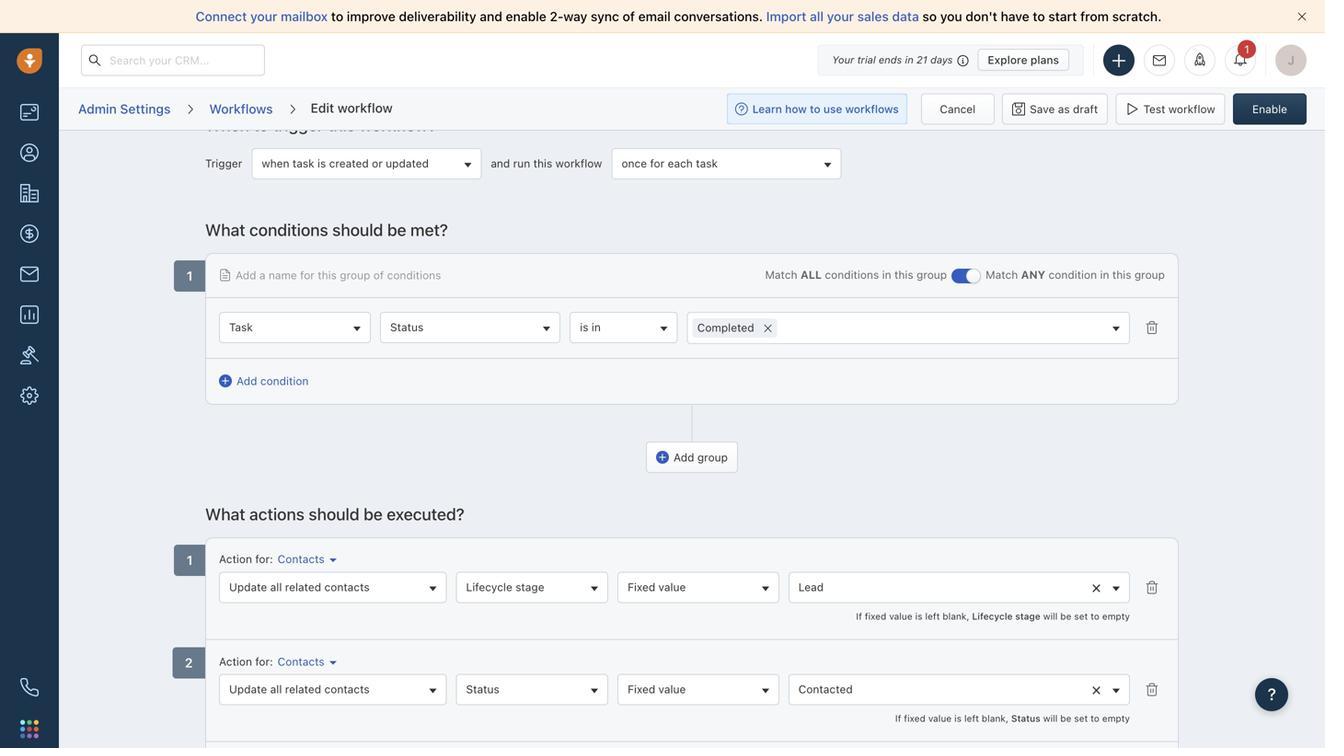 Task type: locate. For each thing, give the bounding box(es) containing it.
contacts
[[325, 581, 370, 594], [325, 683, 370, 696]]

action for lifecycle stage
[[219, 553, 252, 566]]

0 horizontal spatial fixed
[[865, 611, 887, 622]]

1 vertical spatial add
[[237, 375, 257, 388]]

status
[[390, 321, 424, 334], [466, 683, 500, 696], [1012, 714, 1041, 724]]

when
[[205, 115, 249, 135]]

conditions down met?
[[387, 269, 441, 282]]

1 vertical spatial what
[[205, 505, 245, 524]]

contacted
[[799, 683, 853, 696]]

contacts for lifecycle stage
[[325, 581, 370, 594]]

1 update from the top
[[229, 581, 267, 594]]

1 action from the top
[[219, 553, 252, 566]]

cancel button
[[921, 93, 995, 125]]

all for lifecycle stage
[[270, 581, 282, 594]]

1 vertical spatial action for :
[[219, 655, 273, 668]]

contacts button
[[273, 552, 337, 567], [273, 654, 337, 670]]

status button for is in
[[380, 312, 561, 343]]

in for ends
[[905, 54, 914, 66]]

1 horizontal spatial conditions
[[387, 269, 441, 282]]

0 horizontal spatial status
[[390, 321, 424, 334]]

sync
[[591, 9, 620, 24]]

2 update all related contacts button from the top
[[219, 674, 447, 706]]

1 fixed value button from the top
[[618, 572, 780, 603]]

0 horizontal spatial blank,
[[943, 611, 970, 622]]

1 vertical spatial status
[[466, 683, 500, 696]]

1 update all related contacts from the top
[[229, 581, 370, 594]]

2 update all related contacts from the top
[[229, 683, 370, 696]]

group inside button
[[698, 451, 728, 464]]

2 empty from the top
[[1103, 714, 1131, 724]]

1 fixed from the top
[[628, 581, 656, 594]]

should right actions
[[309, 505, 360, 524]]

1 contacts from the top
[[278, 553, 325, 566]]

contacts
[[278, 553, 325, 566], [278, 655, 325, 668]]

0 vertical spatial fixed value button
[[618, 572, 780, 603]]

1 vertical spatial update all related contacts button
[[219, 674, 447, 706]]

workflow for test workflow
[[1169, 103, 1216, 116]]

1 vertical spatial update all related contacts
[[229, 683, 370, 696]]

condition down task button
[[260, 375, 309, 388]]

update all related contacts button for status
[[219, 674, 447, 706]]

× for contacted
[[1092, 680, 1102, 699]]

1 contacts button from the top
[[273, 552, 337, 567]]

0 vertical spatial action
[[219, 553, 252, 566]]

in for conditions
[[883, 268, 892, 281]]

0 vertical spatial fixed
[[628, 581, 656, 594]]

related for status
[[285, 683, 321, 696]]

explore
[[988, 53, 1028, 66]]

connect your mailbox link
[[196, 9, 331, 24]]

1 vertical spatial all
[[270, 581, 282, 594]]

2 related from the top
[[285, 683, 321, 696]]

1 related from the top
[[285, 581, 321, 594]]

2 horizontal spatial status
[[1012, 714, 1041, 724]]

2 vertical spatial all
[[270, 683, 282, 696]]

0 vertical spatial fixed
[[865, 611, 887, 622]]

1 horizontal spatial your
[[827, 9, 854, 24]]

0 vertical spatial update all related contacts button
[[219, 572, 447, 603]]

conditions up name
[[250, 220, 328, 240]]

1
[[1245, 43, 1250, 56]]

0 vertical spatial should
[[332, 220, 383, 240]]

0 vertical spatial update all related contacts
[[229, 581, 370, 594]]

workflow?
[[359, 115, 436, 135]]

0 vertical spatial will
[[1044, 611, 1058, 622]]

draft
[[1073, 103, 1099, 116]]

if for contacted
[[896, 714, 902, 724]]

of right sync at top
[[623, 9, 635, 24]]

0 vertical spatial :
[[270, 553, 273, 566]]

1 vertical spatial contacts button
[[273, 654, 337, 670]]

workflow right edit
[[338, 100, 393, 115]]

this
[[328, 115, 355, 135], [534, 157, 553, 170], [895, 268, 914, 281], [1113, 268, 1132, 281], [318, 269, 337, 282]]

workflow left once
[[556, 157, 603, 170]]

1 horizontal spatial left
[[965, 714, 980, 724]]

2 match from the left
[[986, 268, 1019, 281]]

1 vertical spatial will
[[1044, 714, 1058, 724]]

of down 'what conditions should be met?'
[[374, 269, 384, 282]]

set
[[1075, 611, 1088, 622], [1075, 714, 1088, 724]]

trial
[[858, 54, 876, 66]]

1 vertical spatial set
[[1075, 714, 1088, 724]]

days
[[931, 54, 953, 66]]

1 horizontal spatial match
[[986, 268, 1019, 281]]

0 horizontal spatial workflow
[[338, 100, 393, 115]]

blank,
[[943, 611, 970, 622], [982, 714, 1009, 724]]

0 vertical spatial empty
[[1103, 611, 1131, 622]]

0 vertical spatial status button
[[380, 312, 561, 343]]

from
[[1081, 9, 1109, 24]]

0 vertical spatial add
[[236, 269, 256, 282]]

0 horizontal spatial condition
[[260, 375, 309, 388]]

0 vertical spatial all
[[810, 9, 824, 24]]

group for match all conditions in this group
[[917, 268, 948, 281]]

2 fixed value from the top
[[628, 683, 686, 696]]

0 vertical spatial update
[[229, 581, 267, 594]]

workflow inside test workflow button
[[1169, 103, 1216, 116]]

0 horizontal spatial left
[[926, 611, 940, 622]]

condition right the any
[[1049, 268, 1098, 281]]

or
[[372, 157, 383, 170]]

2 vertical spatial add
[[674, 451, 695, 464]]

task right when
[[293, 157, 315, 170]]

0 horizontal spatial if
[[857, 611, 863, 622]]

condition
[[1049, 268, 1098, 281], [260, 375, 309, 388]]

0 vertical spatial what
[[205, 220, 245, 240]]

your left 'mailbox'
[[250, 9, 277, 24]]

0 vertical spatial lifecycle
[[466, 581, 513, 594]]

0 vertical spatial of
[[623, 9, 635, 24]]

1 horizontal spatial blank,
[[982, 714, 1009, 724]]

0 horizontal spatial your
[[250, 9, 277, 24]]

1 vertical spatial fixed
[[628, 683, 656, 696]]

2 fixed from the top
[[628, 683, 656, 696]]

conditions right all
[[825, 268, 879, 281]]

0 vertical spatial if
[[857, 611, 863, 622]]

what
[[205, 220, 245, 240], [205, 505, 245, 524]]

match
[[765, 268, 798, 281], [986, 268, 1019, 281]]

so
[[923, 9, 937, 24]]

properties image
[[20, 346, 39, 365]]

your left sales
[[827, 9, 854, 24]]

task right each
[[696, 157, 718, 170]]

match for match all conditions in this group
[[765, 268, 798, 281]]

and left run on the top left of the page
[[491, 157, 510, 170]]

contacts button for lifecycle stage
[[273, 552, 337, 567]]

update all related contacts button for lifecycle stage
[[219, 572, 447, 603]]

1 vertical spatial of
[[374, 269, 384, 282]]

1 horizontal spatial task
[[696, 157, 718, 170]]

0 vertical spatial stage
[[516, 581, 545, 594]]

2 contacts from the top
[[278, 655, 325, 668]]

stage inside button
[[516, 581, 545, 594]]

1 horizontal spatial stage
[[1016, 611, 1041, 622]]

is in
[[580, 321, 601, 334]]

2 contacts button from the top
[[273, 654, 337, 670]]

0 horizontal spatial stage
[[516, 581, 545, 594]]

0 vertical spatial status
[[390, 321, 424, 334]]

and
[[480, 9, 503, 24], [491, 157, 510, 170]]

1 vertical spatial fixed value
[[628, 683, 686, 696]]

this for add a name for this group of conditions
[[318, 269, 337, 282]]

2 update from the top
[[229, 683, 267, 696]]

what for what actions should be executed?
[[205, 505, 245, 524]]

1 horizontal spatial if
[[896, 714, 902, 724]]

1 vertical spatial related
[[285, 683, 321, 696]]

1 horizontal spatial condition
[[1049, 268, 1098, 281]]

should for actions
[[309, 505, 360, 524]]

don't
[[966, 9, 998, 24]]

fixed for contacted
[[904, 714, 926, 724]]

1 link
[[1225, 40, 1257, 76]]

2 fixed value button from the top
[[618, 674, 780, 706]]

sales
[[858, 9, 889, 24]]

of
[[623, 9, 635, 24], [374, 269, 384, 282]]

fixed
[[628, 581, 656, 594], [628, 683, 656, 696]]

explore plans link
[[978, 49, 1070, 71]]

1 vertical spatial update
[[229, 683, 267, 696]]

fixed value button
[[618, 572, 780, 603], [618, 674, 780, 706]]

1 vertical spatial fixed value button
[[618, 674, 780, 706]]

should up "add a name for this group of conditions"
[[332, 220, 383, 240]]

2 action for : from the top
[[219, 655, 273, 668]]

met?
[[411, 220, 448, 240]]

1 your from the left
[[250, 9, 277, 24]]

actions
[[250, 505, 305, 524]]

1 horizontal spatial of
[[623, 9, 635, 24]]

1 fixed value from the top
[[628, 581, 686, 594]]

0 vertical spatial left
[[926, 611, 940, 622]]

×
[[763, 317, 773, 337], [1092, 577, 1102, 597], [1092, 680, 1102, 699]]

test workflow
[[1144, 103, 1216, 116]]

update all related contacts for lifecycle stage
[[229, 581, 370, 594]]

what down trigger
[[205, 220, 245, 240]]

1 vertical spatial fixed
[[904, 714, 926, 724]]

2 task from the left
[[696, 157, 718, 170]]

0 vertical spatial and
[[480, 9, 503, 24]]

1 update all related contacts button from the top
[[219, 572, 447, 603]]

what left actions
[[205, 505, 245, 524]]

trigger
[[273, 115, 324, 135]]

action
[[219, 553, 252, 566], [219, 655, 252, 668]]

2 what from the top
[[205, 505, 245, 524]]

2 : from the top
[[270, 655, 273, 668]]

related
[[285, 581, 321, 594], [285, 683, 321, 696]]

mailbox
[[281, 9, 328, 24]]

connect
[[196, 9, 247, 24]]

if fixed value is left blank, lifecycle stage will be set to empty
[[857, 611, 1131, 622]]

enable
[[506, 9, 547, 24]]

ends
[[879, 54, 903, 66]]

add for add group
[[674, 451, 695, 464]]

2 vertical spatial ×
[[1092, 680, 1102, 699]]

0 vertical spatial blank,
[[943, 611, 970, 622]]

1 vertical spatial action
[[219, 655, 252, 668]]

match left all
[[765, 268, 798, 281]]

update all related contacts
[[229, 581, 370, 594], [229, 683, 370, 696]]

workflow
[[338, 100, 393, 115], [1169, 103, 1216, 116], [556, 157, 603, 170]]

conditions
[[250, 220, 328, 240], [825, 268, 879, 281], [387, 269, 441, 282]]

1 what from the top
[[205, 220, 245, 240]]

1 vertical spatial stage
[[1016, 611, 1041, 622]]

1 contacts from the top
[[325, 581, 370, 594]]

1 vertical spatial condition
[[260, 375, 309, 388]]

1 horizontal spatial status
[[466, 683, 500, 696]]

0 vertical spatial related
[[285, 581, 321, 594]]

fixed for lifecycle stage
[[628, 581, 656, 594]]

deliverability
[[399, 9, 477, 24]]

1 vertical spatial ×
[[1092, 577, 1102, 597]]

0 vertical spatial fixed value
[[628, 581, 686, 594]]

Search your CRM... text field
[[81, 45, 265, 76]]

0 vertical spatial contacts
[[325, 581, 370, 594]]

add inside button
[[674, 451, 695, 464]]

match left the any
[[986, 268, 1019, 281]]

action for : for status
[[219, 655, 273, 668]]

1 match from the left
[[765, 268, 798, 281]]

0 vertical spatial set
[[1075, 611, 1088, 622]]

workflow right test
[[1169, 103, 1216, 116]]

1 vertical spatial :
[[270, 655, 273, 668]]

1 horizontal spatial lifecycle
[[973, 611, 1013, 622]]

1 vertical spatial and
[[491, 157, 510, 170]]

0 vertical spatial contacts button
[[273, 552, 337, 567]]

1 action for : from the top
[[219, 553, 273, 566]]

2 contacts from the top
[[325, 683, 370, 696]]

match for match any condition in this group
[[986, 268, 1019, 281]]

: for status
[[270, 655, 273, 668]]

1 will from the top
[[1044, 611, 1058, 622]]

2 action from the top
[[219, 655, 252, 668]]

task button
[[219, 312, 371, 343]]

1 horizontal spatial fixed
[[904, 714, 926, 724]]

in
[[905, 54, 914, 66], [883, 268, 892, 281], [1101, 268, 1110, 281], [592, 321, 601, 334]]

0 vertical spatial ×
[[763, 317, 773, 337]]

1 vertical spatial left
[[965, 714, 980, 724]]

enable button
[[1234, 93, 1307, 125]]

1 vertical spatial empty
[[1103, 714, 1131, 724]]

task
[[229, 321, 253, 334]]

add group
[[674, 451, 728, 464]]

0 vertical spatial action for :
[[219, 553, 273, 566]]

2 horizontal spatial workflow
[[1169, 103, 1216, 116]]

1 vertical spatial blank,
[[982, 714, 1009, 724]]

1 vertical spatial contacts
[[325, 683, 370, 696]]

lifecycle
[[466, 581, 513, 594], [973, 611, 1013, 622]]

0 vertical spatial contacts
[[278, 553, 325, 566]]

add
[[236, 269, 256, 282], [237, 375, 257, 388], [674, 451, 695, 464]]

1 vertical spatial should
[[309, 505, 360, 524]]

1 vertical spatial contacts
[[278, 655, 325, 668]]

plans
[[1031, 53, 1060, 66]]

and left "enable"
[[480, 9, 503, 24]]

your trial ends in 21 days
[[833, 54, 953, 66]]

match all conditions in this group
[[765, 268, 948, 281]]

executed?
[[387, 505, 465, 524]]

0 horizontal spatial match
[[765, 268, 798, 281]]

1 vertical spatial if
[[896, 714, 902, 724]]

admin settings link
[[77, 95, 172, 124]]

left for lead
[[926, 611, 940, 622]]

1 vertical spatial status button
[[456, 674, 609, 706]]

0 horizontal spatial task
[[293, 157, 315, 170]]

stage
[[516, 581, 545, 594], [1016, 611, 1041, 622]]

will
[[1044, 611, 1058, 622], [1044, 714, 1058, 724]]

blank, for lead
[[943, 611, 970, 622]]

0 horizontal spatial lifecycle
[[466, 581, 513, 594]]

left
[[926, 611, 940, 622], [965, 714, 980, 724]]

1 : from the top
[[270, 553, 273, 566]]

group for match any condition in this group
[[1135, 268, 1166, 281]]

what conditions should be met?
[[205, 220, 448, 240]]



Task type: vqa. For each thing, say whether or not it's contained in the screenshot.
"Save" 'button'
no



Task type: describe. For each thing, give the bounding box(es) containing it.
lead
[[799, 581, 824, 594]]

run
[[513, 157, 531, 170]]

each
[[668, 157, 693, 170]]

contacts for lifecycle stage
[[278, 553, 325, 566]]

when
[[262, 157, 290, 170]]

start
[[1049, 9, 1078, 24]]

status for task
[[390, 321, 424, 334]]

once for each task
[[622, 157, 718, 170]]

status for update all related contacts
[[466, 683, 500, 696]]

when task is created or updated
[[262, 157, 429, 170]]

trigger
[[205, 157, 242, 170]]

update all related contacts for status
[[229, 683, 370, 696]]

group for add a name for this group of conditions
[[340, 269, 370, 282]]

2 your from the left
[[827, 9, 854, 24]]

left for contacted
[[965, 714, 980, 724]]

1 empty from the top
[[1103, 611, 1131, 622]]

workflows link
[[208, 95, 274, 124]]

add condition
[[237, 375, 309, 388]]

completed
[[698, 321, 755, 334]]

freshworks switcher image
[[20, 720, 39, 739]]

0 vertical spatial condition
[[1049, 268, 1098, 281]]

save as draft
[[1030, 103, 1099, 116]]

you
[[941, 9, 963, 24]]

save as draft button
[[1003, 93, 1109, 125]]

contacts button for status
[[273, 654, 337, 670]]

data
[[893, 9, 920, 24]]

in inside button
[[592, 321, 601, 334]]

scratch.
[[1113, 9, 1162, 24]]

action for : for lifecycle stage
[[219, 553, 273, 566]]

× button
[[759, 317, 778, 338]]

add group button
[[646, 442, 738, 473]]

2 will from the top
[[1044, 714, 1058, 724]]

what actions should be executed?
[[205, 505, 465, 524]]

0 horizontal spatial of
[[374, 269, 384, 282]]

admin settings
[[78, 101, 171, 116]]

any
[[1022, 268, 1046, 281]]

add a name for this group of conditions
[[236, 269, 441, 282]]

once
[[622, 157, 647, 170]]

fixed for lead
[[865, 611, 887, 622]]

test
[[1144, 103, 1166, 116]]

this for match all conditions in this group
[[895, 268, 914, 281]]

fixed for status
[[628, 683, 656, 696]]

add for add condition
[[237, 375, 257, 388]]

admin
[[78, 101, 117, 116]]

enable
[[1253, 103, 1288, 116]]

fixed value for status
[[628, 683, 686, 696]]

status button for fixed value
[[456, 674, 609, 706]]

way
[[564, 9, 588, 24]]

condition inside add condition link
[[260, 375, 309, 388]]

for inside once for each task button
[[650, 157, 665, 170]]

fixed value for lifecycle stage
[[628, 581, 686, 594]]

related for lifecycle stage
[[285, 581, 321, 594]]

if fixed value is left blank, status will be set to empty
[[896, 714, 1131, 724]]

workflow for edit workflow
[[338, 100, 393, 115]]

add condition link
[[219, 373, 309, 389]]

what for what conditions should be met?
[[205, 220, 245, 240]]

explore plans
[[988, 53, 1060, 66]]

created
[[329, 157, 369, 170]]

improve
[[347, 9, 396, 24]]

test workflow button
[[1116, 93, 1226, 125]]

settings
[[120, 101, 171, 116]]

× inside × 'button'
[[763, 317, 773, 337]]

phone image
[[20, 679, 39, 697]]

2 horizontal spatial conditions
[[825, 268, 879, 281]]

import
[[767, 9, 807, 24]]

if for lead
[[857, 611, 863, 622]]

2-
[[550, 9, 564, 24]]

× for lead
[[1092, 577, 1102, 597]]

21
[[917, 54, 928, 66]]

updated
[[386, 157, 429, 170]]

a
[[259, 269, 266, 282]]

once for each task button
[[612, 148, 842, 180]]

this for match any condition in this group
[[1113, 268, 1132, 281]]

fixed value button for contacted
[[618, 674, 780, 706]]

workflows
[[209, 101, 273, 116]]

lifecycle inside button
[[466, 581, 513, 594]]

fixed value button for lead
[[618, 572, 780, 603]]

in for condition
[[1101, 268, 1110, 281]]

1 vertical spatial lifecycle
[[973, 611, 1013, 622]]

match any condition in this group
[[986, 268, 1166, 281]]

email
[[639, 9, 671, 24]]

action for status
[[219, 655, 252, 668]]

update for status
[[229, 683, 267, 696]]

lifecycle stage button
[[456, 572, 609, 603]]

blank, for contacted
[[982, 714, 1009, 724]]

is in button
[[570, 312, 678, 343]]

when task is created or updated button
[[252, 148, 482, 180]]

all
[[801, 268, 822, 281]]

cancel
[[940, 103, 976, 116]]

what's new image
[[1194, 53, 1207, 66]]

2 set from the top
[[1075, 714, 1088, 724]]

contacts for status
[[325, 683, 370, 696]]

should for conditions
[[332, 220, 383, 240]]

: for lifecycle stage
[[270, 553, 273, 566]]

contacts for status
[[278, 655, 325, 668]]

and run this workflow
[[491, 157, 603, 170]]

update for lifecycle stage
[[229, 581, 267, 594]]

connect your mailbox to improve deliverability and enable 2-way sync of email conversations. import all your sales data so you don't have to start from scratch.
[[196, 9, 1162, 24]]

name
[[269, 269, 297, 282]]

1 task from the left
[[293, 157, 315, 170]]

save
[[1030, 103, 1055, 116]]

conversations.
[[674, 9, 763, 24]]

1 set from the top
[[1075, 611, 1088, 622]]

0 horizontal spatial conditions
[[250, 220, 328, 240]]

all for status
[[270, 683, 282, 696]]

close image
[[1298, 12, 1307, 21]]

edit workflow
[[311, 100, 393, 115]]

edit
[[311, 100, 334, 115]]

when to trigger this workflow?
[[205, 115, 436, 135]]

add for add a name for this group of conditions
[[236, 269, 256, 282]]

1 horizontal spatial workflow
[[556, 157, 603, 170]]

lifecycle stage
[[466, 581, 545, 594]]

phone element
[[11, 669, 48, 706]]

your
[[833, 54, 855, 66]]

as
[[1058, 103, 1070, 116]]

2 vertical spatial status
[[1012, 714, 1041, 724]]

import all your sales data link
[[767, 9, 923, 24]]

have
[[1001, 9, 1030, 24]]



